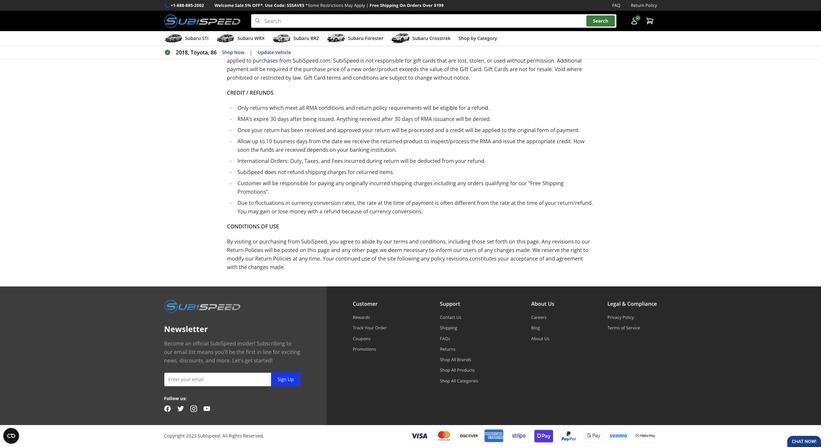 Task type: describe. For each thing, give the bounding box(es) containing it.
consequently,
[[242, 10, 277, 17]]

items up buyer
[[502, 1, 516, 9]]

gift right card.
[[484, 66, 493, 73]]

0 horizontal spatial policies
[[245, 247, 263, 254]]

used
[[494, 57, 506, 64]]

subscribing
[[257, 340, 285, 347]]

2 about from the top
[[532, 336, 544, 342]]

1 horizontal spatial made.
[[516, 247, 531, 254]]

a inside due to fluctuations in currency conversion rates, the rate at the time of payment is often different from the rate at the time of your return/refund. you may gain or lose money with a refund because of currency conversions.
[[320, 208, 323, 215]]

0 horizontal spatial items.
[[380, 169, 395, 176]]

items down *some restrictions may apply | free shipping on orders over $199 in the top of the page
[[376, 10, 390, 17]]

any down 'set'
[[485, 247, 493, 254]]

are left resale.
[[510, 66, 518, 73]]

all left rights
[[222, 433, 228, 439]]

items. inside the subispeed also sells unique or custom made to order items that are often considered special order items. these items are ordered on a case-by-case basis. consequently, custom, made to order or special-order items are not eligible for returns or exchanges. the buyer assumes responsibility that the items ordered to fit their needs.
[[470, 1, 485, 9]]

any down necessary
[[421, 255, 430, 262]]

of up processed
[[415, 115, 420, 123]]

0 vertical spatial received
[[360, 115, 380, 123]]

for up "credit"
[[459, 104, 466, 112]]

be down a subaru forester thumbnail image
[[334, 49, 340, 56]]

to inside due to fluctuations in currency conversion rates, the rate at the time of payment is often different from the rate at the time of your return/refund. you may gain or lose money with a refund because of currency conversions.
[[249, 199, 254, 207]]

in inside due to fluctuations in currency conversion rates, the rate at the time of payment is often different from the rate at the time of your return/refund. you may gain or lose money with a refund because of currency conversions.
[[286, 199, 290, 207]]

or down restrictions
[[336, 10, 341, 17]]

be up product
[[401, 127, 407, 134]]

0 vertical spatial currency
[[292, 199, 313, 207]]

only
[[238, 104, 249, 112]]

of right value
[[444, 66, 449, 73]]

responsibility
[[540, 10, 573, 17]]

conversion
[[314, 199, 341, 207]]

our right "modify"
[[245, 255, 254, 262]]

your inside allow up to 10 business days from the date we receive the returned product to inspect/process the rma and issue the appropriate credit. how soon the funds are received depends on your banking institution.
[[337, 146, 349, 154]]

you
[[330, 238, 339, 245]]

1 about us from the top
[[532, 300, 555, 308]]

any left "orders"
[[458, 180, 467, 187]]

any right paying
[[336, 180, 344, 187]]

return up 10
[[264, 127, 280, 134]]

be down denied.
[[475, 127, 481, 134]]

subject
[[390, 74, 407, 81]]

any down agree
[[342, 247, 351, 254]]

be down allow up to 10 business days from the date we receive the returned product to inspect/process the rma and issue the appropriate credit. how soon the funds are received depends on your banking institution.
[[410, 157, 416, 165]]

a subaru brz thumbnail image image
[[273, 33, 291, 43]]

of down those at right bottom
[[478, 247, 483, 254]]

1 horizontal spatial rma
[[421, 115, 432, 123]]

0 horizontal spatial refund
[[288, 169, 304, 176]]

which
[[270, 104, 284, 112]]

will inside gift cards cannot be returned and may not be redeemed for cash. subispeed gift cards are issued and managed by subispeed and can only be applied to purchases from subispeed.com. subispeed is not responsible for gift cards that are lost, stolen, or used without permission. additional payment will be required if the purchase price of a new order/product exceeds the value of the gift card. gift cards are not for resale. void where prohibited or restricted by law. gift card terms and conditions are subject to change without notice.
[[250, 66, 258, 73]]

returns link
[[440, 346, 479, 352]]

be down purchases
[[260, 66, 266, 73]]

1 about from the top
[[532, 300, 547, 308]]

subaru crosstrek button
[[392, 33, 451, 46]]

mastercard image
[[434, 429, 454, 443]]

on inside the subispeed also sells unique or custom made to order items that are often considered special order items. these items are ordered on a case-by-case basis. consequently, custom, made to order or special-order items are not eligible for returns or exchanges. the buyer assumes responsibility that the items ordered to fit their needs.
[[548, 1, 554, 9]]

policy for privacy policy
[[623, 315, 634, 320]]

and down new
[[343, 74, 352, 81]]

order down free at the left of page
[[361, 10, 375, 17]]

for down the permission.
[[529, 66, 536, 73]]

for left cash.
[[368, 49, 375, 56]]

0 horizontal spatial days
[[278, 115, 289, 123]]

are down order/product
[[380, 74, 388, 81]]

if
[[290, 66, 293, 73]]

not up order/product
[[366, 57, 374, 64]]

because
[[342, 208, 362, 215]]

faqs link
[[440, 336, 479, 342]]

is inside due to fluctuations in currency conversion rates, the rate at the time of payment is often different from the rate at the time of your return/refund. you may gain or lose money with a refund because of currency conversions.
[[435, 199, 439, 207]]

0 horizontal spatial returns
[[250, 104, 268, 112]]

shop for shop all products
[[440, 367, 450, 373]]

be right only
[[571, 49, 577, 56]]

from inside allow up to 10 business days from the date we receive the returned product to inspect/process the rma and issue the appropriate credit. how soon the funds are received depends on your banking institution.
[[309, 138, 321, 145]]

search input field
[[251, 14, 617, 28]]

site
[[388, 255, 396, 262]]

customer will be responsible for paying any originally incurred shipping charges including any orders qualifying for our "free shipping promotions".
[[238, 180, 564, 196]]

insider!
[[237, 340, 256, 347]]

blog link
[[532, 325, 555, 331]]

contact us link
[[440, 315, 479, 320]]

can
[[549, 49, 558, 56]]

of right because
[[363, 208, 368, 215]]

1 vertical spatial eligible
[[441, 104, 458, 112]]

institution.
[[371, 146, 397, 154]]

2 horizontal spatial cards
[[495, 66, 509, 73]]

be up purchases
[[271, 49, 277, 56]]

subispeed also sells unique or custom made to order items that are often considered special order items. these items are ordered on a case-by-case basis. consequently, custom, made to order or special-order items are not eligible for returns or exchanges. the buyer assumes responsibility that the items ordered to fit their needs.
[[227, 1, 594, 26]]

cannot
[[253, 49, 270, 56]]

acceptance
[[511, 255, 538, 262]]

forth
[[496, 238, 508, 245]]

0 vertical spatial refund.
[[472, 104, 490, 112]]

instagram logo image
[[190, 406, 197, 412]]

from inside due to fluctuations in currency conversion rates, the rate at the time of payment is often different from the rate at the time of your return/refund. you may gain or lose money with a refund because of currency conversions.
[[477, 199, 489, 207]]

conditions
[[227, 223, 260, 230]]

your inside "by visiting or purchasing from subispeed, you agree to abide by our terms and conditions, including those set forth on this page. any revisions to our return policies will be posted on this page and any other page we deem necessary to inform our users of any changes made. we reserve the right to modify our return policies at any time. your continued use of the site following any policy revisions constitutes your acceptance of and agreement with the changes made."
[[323, 255, 334, 262]]

to down conditions,
[[429, 247, 434, 254]]

gift down a subaru wrx thumbnail image
[[227, 49, 236, 56]]

1 vertical spatial applied
[[482, 127, 501, 134]]

over
[[423, 2, 433, 8]]

shop by category
[[459, 35, 497, 41]]

and up from subispeed.com.
[[302, 49, 311, 56]]

return up institution.
[[375, 127, 390, 134]]

processed
[[409, 127, 434, 134]]

sale
[[235, 2, 244, 8]]

needs.
[[289, 18, 305, 26]]

not down the permission.
[[519, 66, 528, 73]]

1 horizontal spatial revisions
[[553, 238, 574, 245]]

search button
[[587, 16, 615, 27]]

your up up
[[252, 127, 263, 134]]

to left fit
[[263, 18, 268, 26]]

credit / refunds
[[227, 89, 274, 96]]

1 vertical spatial ordered
[[242, 18, 262, 26]]

or inside "by visiting or purchasing from subispeed, you agree to abide by our terms and conditions, including those set forth on this page. any revisions to our return policies will be posted on this page and any other page we deem necessary to inform our users of any changes made. we reserve the right to modify our return policies at any time. your continued use of the site following any policy revisions constitutes your acceptance of and agreement with the changes made."
[[253, 238, 258, 245]]

of right "terms"
[[621, 325, 625, 331]]

that inside gift cards cannot be returned and may not be redeemed for cash. subispeed gift cards are issued and managed by subispeed and can only be applied to purchases from subispeed.com. subispeed is not responsible for gift cards that are lost, stolen, or used without permission. additional payment will be required if the purchase price of a new order/product exceeds the value of the gift card. gift cards are not for resale. void where prohibited or restricted by law. gift card terms and conditions are subject to change without notice.
[[437, 57, 447, 64]]

their
[[276, 18, 287, 26]]

0 horizontal spatial revisions
[[447, 255, 468, 262]]

get
[[245, 357, 253, 364]]

0 horizontal spatial policy
[[373, 104, 388, 112]]

of down "free
[[539, 199, 544, 207]]

2 time from the left
[[527, 199, 538, 207]]

may inside due to fluctuations in currency conversion rates, the rate at the time of payment is often different from the rate at the time of your return/refund. you may gain or lose money with a refund because of currency conversions.
[[248, 208, 259, 215]]

of down we
[[540, 255, 545, 262]]

become an official subispeed insider! subscribing to our email list means you'll be the first in line for exciting news, discounts, and more. let's get started!
[[164, 340, 300, 364]]

by up used
[[504, 49, 510, 56]]

subispeed down 'a subaru crosstrek thumbnail image'
[[390, 49, 416, 56]]

2 vertical spatial return
[[255, 255, 272, 262]]

our inside the customer will be responsible for paying any originally incurred shipping charges including any orders qualifying for our "free shipping promotions".
[[519, 180, 527, 187]]

with inside due to fluctuations in currency conversion rates, the rate at the time of payment is often different from the rate at the time of your return/refund. you may gain or lose money with a refund because of currency conversions.
[[308, 208, 318, 215]]

to up issue on the top
[[502, 127, 507, 134]]

reserve
[[542, 247, 560, 254]]

returns inside the subispeed also sells unique or custom made to order items that are often considered special order items. these items are ordered on a case-by-case basis. consequently, custom, made to order or special-order items are not eligible for returns or exchanges. the buyer assumes responsibility that the items ordered to fit their needs.
[[437, 10, 455, 17]]

1 vertical spatial conditions
[[319, 104, 344, 112]]

only
[[559, 49, 570, 56]]

now
[[234, 49, 245, 55]]

being
[[303, 115, 317, 123]]

order up the special-
[[344, 1, 357, 9]]

and down the issuance
[[435, 127, 445, 134]]

a subaru crosstrek thumbnail image image
[[392, 33, 410, 43]]

or right unique
[[296, 1, 301, 9]]

subispeed inside the subispeed also sells unique or custom made to order items that are often considered special order items. these items are ordered on a case-by-case basis. consequently, custom, made to order or special-order items are not eligible for returns or exchanges. the buyer assumes responsibility that the items ordered to fit their needs.
[[227, 1, 253, 9]]

returned inside gift cards cannot be returned and may not be redeemed for cash. subispeed gift cards are issued and managed by subispeed and can only be applied to purchases from subispeed.com. subispeed is not responsible for gift cards that are lost, stolen, or used without permission. additional payment will be required if the purchase price of a new order/product exceeds the value of the gift card. gift cards are not for resale. void where prohibited or restricted by law. gift card terms and conditions are subject to change without notice.
[[278, 49, 300, 56]]

a subaru sti thumbnail image image
[[164, 33, 183, 43]]

charges inside the customer will be responsible for paying any originally incurred shipping charges including any orders qualifying for our "free shipping promotions".
[[414, 180, 433, 187]]

1 horizontal spatial without
[[507, 57, 526, 64]]

0 vertical spatial made
[[322, 1, 336, 9]]

welcome sale 5% off*. use code: sssave5
[[215, 2, 305, 8]]

subaru forester button
[[327, 33, 384, 46]]

of right use
[[372, 255, 377, 262]]

customer for customer
[[353, 300, 378, 308]]

banking
[[350, 146, 369, 154]]

2023
[[186, 433, 197, 439]]

inspect/process
[[431, 138, 469, 145]]

considered
[[409, 1, 436, 9]]

does
[[265, 169, 277, 176]]

legal
[[608, 300, 621, 308]]

2 30 from the left
[[395, 115, 401, 123]]

by inside "by visiting or purchasing from subispeed, you agree to abide by our terms and conditions, including those set forth on this page. any revisions to our return policies will be posted on this page and any other page we deem necessary to inform our users of any changes made. we reserve the right to modify our return policies at any time. your continued use of the site following any policy revisions constitutes your acceptance of and agreement with the changes made."
[[377, 238, 383, 245]]

will right "credit"
[[466, 127, 474, 134]]

from inside "by visiting or purchasing from subispeed, you agree to abide by our terms and conditions, including those set forth on this page. any revisions to our return policies will be posted on this page and any other page we deem necessary to inform our users of any changes made. we reserve the right to modify our return policies at any time. your continued use of the site following any policy revisions constitutes your acceptance of and agreement with the changes made."
[[288, 238, 300, 245]]

subispeed down the international
[[238, 169, 263, 176]]

paying
[[318, 180, 334, 187]]

for down the subispeed does not refund shipping charges for returned items.
[[310, 180, 317, 187]]

buyer
[[502, 10, 516, 17]]

0 horizontal spatial that
[[374, 1, 384, 9]]

be inside become an official subispeed insider! subscribing to our email list means you'll be the first in line for exciting news, discounts, and more. let's get started!
[[229, 349, 235, 356]]

necessary
[[404, 247, 428, 254]]

started!
[[254, 357, 273, 364]]

track
[[353, 325, 364, 331]]

rma's
[[238, 115, 252, 123]]

shop by category button
[[459, 33, 497, 46]]

are down *some restrictions may apply | free shipping on orders over $199 in the top of the page
[[391, 10, 399, 17]]

by down if
[[286, 74, 291, 81]]

policy for return policy
[[646, 2, 657, 8]]

1 horizontal spatial cards
[[427, 49, 441, 56]]

wrx
[[255, 35, 265, 41]]

responsible inside the customer will be responsible for paying any originally incurred shipping charges including any orders qualifying for our "free shipping promotions".
[[280, 180, 308, 187]]

of right form
[[551, 127, 556, 134]]

you
[[238, 208, 247, 215]]

shop all brands
[[440, 357, 472, 363]]

from right deducted
[[442, 157, 454, 165]]

to right the right
[[584, 247, 589, 254]]

gift right law.
[[304, 74, 313, 81]]

credit
[[450, 127, 464, 134]]

will up allow up to 10 business days from the date we receive the returned product to inspect/process the rma and issue the appropriate credit. how soon the funds are received depends on your banking institution.
[[392, 127, 400, 134]]

subaru for subaru wrx
[[238, 35, 253, 41]]

1 vertical spatial refund.
[[468, 157, 486, 165]]

to down exceeds
[[409, 74, 414, 81]]

a down 'notice.'
[[468, 104, 471, 112]]

return policy
[[631, 2, 657, 8]]

rights
[[229, 433, 242, 439]]

discover image
[[459, 429, 479, 443]]

applied inside gift cards cannot be returned and may not be redeemed for cash. subispeed gift cards are issued and managed by subispeed and can only be applied to purchases from subispeed.com. subispeed is not responsible for gift cards that are lost, stolen, or used without permission. additional payment will be required if the purchase price of a new order/product exceeds the value of the gift card. gift cards are not for resale. void where prohibited or restricted by law. gift card terms and conditions are subject to change without notice.
[[227, 57, 245, 64]]

0 vertical spatial rma
[[306, 104, 318, 112]]

or left restricted
[[254, 74, 259, 81]]

1 horizontal spatial shipping
[[440, 325, 457, 331]]

our inside become an official subispeed insider! subscribing to our email list means you'll be the first in line for exciting news, discounts, and more. let's get started!
[[164, 349, 173, 356]]

shoppay image
[[534, 429, 554, 443]]

appropriate
[[527, 138, 556, 145]]

or down managed
[[487, 57, 493, 64]]

brz
[[311, 35, 319, 41]]

us:
[[180, 396, 187, 402]]

to left may
[[337, 1, 343, 9]]

0 vertical spatial |
[[366, 2, 369, 8]]

1 horizontal spatial changes
[[495, 247, 515, 254]]

0 horizontal spatial charges
[[328, 169, 347, 176]]

eligible inside the subispeed also sells unique or custom made to order items that are often considered special order items. these items are ordered on a case-by-case basis. consequently, custom, made to order or special-order items are not eligible for returns or exchanges. the buyer assumes responsibility that the items ordered to fit their needs.
[[410, 10, 427, 17]]

0 horizontal spatial made.
[[270, 264, 285, 271]]

we inside "by visiting or purchasing from subispeed, you agree to abide by our terms and conditions, including those set forth on this page. any revisions to our return policies will be posted on this page and any other page we deem necessary to inform our users of any changes made. we reserve the right to modify our return policies at any time. your continued use of the site following any policy revisions constitutes your acceptance of and agreement with the changes made."
[[380, 247, 387, 254]]

often inside the subispeed also sells unique or custom made to order items that are often considered special order items. these items are ordered on a case-by-case basis. consequently, custom, made to order or special-order items are not eligible for returns or exchanges. the buyer assumes responsibility that the items ordered to fit their needs.
[[394, 1, 407, 9]]

be left denied.
[[466, 115, 472, 123]]

1 horizontal spatial at
[[378, 199, 383, 207]]

payment inside gift cards cannot be returned and may not be redeemed for cash. subispeed gift cards are issued and managed by subispeed and can only be applied to purchases from subispeed.com. subispeed is not responsible for gift cards that are lost, stolen, or used without permission. additional payment will be required if the purchase price of a new order/product exceeds the value of the gift card. gift cards are not for resale. void where prohibited or restricted by law. gift card terms and conditions are subject to change without notice.
[[227, 66, 249, 73]]

reserved.
[[243, 433, 264, 439]]

careers
[[532, 315, 547, 320]]

our left users
[[454, 247, 462, 254]]

subispeed down "redeemed"
[[333, 57, 359, 64]]

use
[[269, 223, 279, 230]]

be inside "by visiting or purchasing from subispeed, you agree to abide by our terms and conditions, including those set forth on this page. any revisions to our return policies will be posted on this page and any other page we deem necessary to inform our users of any changes made. we reserve the right to modify our return policies at any time. your continued use of the site following any policy revisions constitutes your acceptance of and agreement with the changes made."
[[274, 247, 280, 254]]

return up 'rma's expire 30 days after being issued. anything received after 30 days of rma issuance will be denied.'
[[356, 104, 372, 112]]

qualifying
[[485, 180, 509, 187]]

shop for shop now
[[222, 49, 233, 55]]

responsible inside gift cards cannot be returned and may not be redeemed for cash. subispeed gift cards are issued and managed by subispeed and can only be applied to purchases from subispeed.com. subispeed is not responsible for gift cards that are lost, stolen, or used without permission. additional payment will be required if the purchase price of a new order/product exceeds the value of the gift card. gift cards are not for resale. void where prohibited or restricted by law. gift card terms and conditions are subject to change without notice.
[[375, 57, 404, 64]]

list
[[189, 349, 196, 356]]

1 horizontal spatial returned
[[357, 169, 378, 176]]

will down allow up to 10 business days from the date we receive the returned product to inspect/process the rma and issue the appropriate credit. how soon the funds are received depends on your banking institution.
[[401, 157, 409, 165]]

+1-888-885-2002
[[171, 2, 204, 8]]

subaru for subaru brz
[[294, 35, 309, 41]]

where
[[567, 66, 582, 73]]

including inside "by visiting or purchasing from subispeed, you agree to abide by our terms and conditions, including those set forth on this page. any revisions to our return policies will be posted on this page and any other page we deem necessary to inform our users of any changes made. we reserve the right to modify our return policies at any time. your continued use of the site following any policy revisions constitutes your acceptance of and agreement with the changes made."
[[448, 238, 471, 245]]

are up assumes
[[517, 1, 525, 9]]

soon
[[238, 146, 250, 154]]

1 vertical spatial this
[[308, 247, 317, 254]]

is inside gift cards cannot be returned and may not be redeemed for cash. subispeed gift cards are issued and managed by subispeed and can only be applied to purchases from subispeed.com. subispeed is not responsible for gift cards that are lost, stolen, or used without permission. additional payment will be required if the purchase price of a new order/product exceeds the value of the gift card. gift cards are not for resale. void where prohibited or restricted by law. gift card terms and conditions are subject to change without notice.
[[361, 57, 364, 64]]

shop all products link
[[440, 367, 479, 373]]

purchasing
[[260, 238, 287, 245]]

and down "reserve"
[[546, 255, 555, 262]]

are left issued on the right top of page
[[443, 49, 451, 56]]

to left 10
[[260, 138, 265, 145]]

not down orders:
[[278, 169, 286, 176]]

our up deem
[[384, 238, 393, 245]]

incurred inside the customer will be responsible for paying any originally incurred shipping charges including any orders qualifying for our "free shipping promotions".
[[369, 180, 390, 187]]

track your order link
[[353, 325, 387, 331]]

refund inside due to fluctuations in currency conversion rates, the rate at the time of payment is often different from the rate at the time of your return/refund. you may gain or lose money with a refund because of currency conversions.
[[324, 208, 341, 215]]

policy inside "by visiting or purchasing from subispeed, you agree to abide by our terms and conditions, including those set forth on this page. any revisions to our return policies will be posted on this page and any other page we deem necessary to inform our users of any changes made. we reserve the right to modify our return policies at any time. your continued use of the site following any policy revisions constitutes your acceptance of and agreement with the changes made."
[[431, 255, 445, 262]]

cards
[[423, 57, 436, 64]]

depends
[[307, 146, 328, 154]]

items down basis.
[[227, 18, 241, 26]]

our up the right
[[582, 238, 591, 245]]

items up the special-
[[359, 1, 372, 9]]

faqs
[[440, 336, 450, 342]]

2018,
[[176, 49, 189, 56]]

of up conversions.
[[406, 199, 411, 207]]

2 horizontal spatial return
[[631, 2, 645, 8]]

subaru sti button
[[164, 33, 209, 46]]

1 vertical spatial received
[[305, 127, 326, 134]]

orders
[[468, 180, 484, 187]]

0 vertical spatial ordered
[[527, 1, 546, 9]]

metapay image
[[636, 435, 655, 438]]

sssave5
[[287, 2, 305, 8]]

giftcard
[[227, 33, 252, 41]]

1 horizontal spatial policies
[[273, 255, 292, 262]]

email
[[174, 349, 187, 356]]

for up exceeds
[[405, 57, 412, 64]]

subispeed up the permission.
[[511, 49, 537, 56]]



Task type: vqa. For each thing, say whether or not it's contained in the screenshot.
deducted
yes



Task type: locate. For each thing, give the bounding box(es) containing it.
0 vertical spatial policies
[[245, 247, 263, 254]]

0 vertical spatial shipping
[[380, 2, 399, 8]]

rate down qualifying
[[500, 199, 510, 207]]

2 about us from the top
[[532, 336, 550, 342]]

a down conversion
[[320, 208, 323, 215]]

policy
[[373, 104, 388, 112], [431, 255, 445, 262]]

all for categories
[[451, 378, 456, 384]]

1 horizontal spatial is
[[435, 199, 439, 207]]

be down does
[[272, 180, 279, 187]]

visa image
[[409, 429, 429, 443]]

abide
[[362, 238, 375, 245]]

newsletter
[[164, 324, 208, 335]]

shipping up due to fluctuations in currency conversion rates, the rate at the time of payment is often different from the rate at the time of your return/refund. you may gain or lose money with a refund because of currency conversions.
[[391, 180, 412, 187]]

1 subaru from the left
[[185, 35, 201, 41]]

1 vertical spatial returns
[[250, 104, 268, 112]]

1 horizontal spatial may
[[312, 49, 323, 56]]

0 vertical spatial made.
[[516, 247, 531, 254]]

card.
[[470, 66, 483, 73]]

return down purchasing
[[255, 255, 272, 262]]

contact
[[440, 315, 456, 320]]

30 down 'requirements'
[[395, 115, 401, 123]]

Enter your email text field
[[164, 373, 301, 387]]

and left fees
[[321, 157, 331, 165]]

0 vertical spatial subispeed logo image
[[164, 14, 241, 28]]

1 horizontal spatial your
[[365, 325, 374, 331]]

to down processed
[[424, 138, 430, 145]]

and inside allow up to 10 business days from the date we receive the returned product to inspect/process the rma and issue the appropriate credit. how soon the funds are received depends on your banking institution.
[[493, 138, 502, 145]]

issued
[[452, 49, 468, 56]]

and down issued.
[[327, 127, 336, 134]]

shop all categories
[[440, 378, 479, 384]]

to inside become an official subispeed insider! subscribing to our email list means you'll be the first in line for exciting news, discounts, and more. let's get started!
[[287, 340, 292, 347]]

0 vertical spatial your
[[323, 255, 334, 262]]

during
[[367, 157, 383, 165]]

posted
[[282, 247, 299, 254]]

with
[[308, 208, 318, 215], [227, 264, 238, 271]]

be up let's
[[229, 349, 235, 356]]

1 page from the left
[[318, 247, 330, 254]]

0 horizontal spatial responsible
[[280, 180, 308, 187]]

0 horizontal spatial applied
[[227, 57, 245, 64]]

1 horizontal spatial incurred
[[369, 180, 390, 187]]

are inside allow up to 10 business days from the date we receive the returned product to inspect/process the rma and issue the appropriate credit. how soon the funds are received depends on your banking institution.
[[276, 146, 284, 154]]

this
[[517, 238, 526, 245], [308, 247, 317, 254]]

0 vertical spatial return
[[631, 2, 645, 8]]

returned down the subaru brz dropdown button
[[278, 49, 300, 56]]

2 horizontal spatial days
[[402, 115, 413, 123]]

button image
[[631, 17, 638, 25]]

with inside "by visiting or purchasing from subispeed, you agree to abide by our terms and conditions, including those set forth on this page. any revisions to our return policies will be posted on this page and any other page we deem necessary to inform our users of any changes made. we reserve the right to modify our return policies at any time. your continued use of the site following any policy revisions constitutes your acceptance of and agreement with the changes made."
[[227, 264, 238, 271]]

charges down deducted
[[414, 180, 433, 187]]

are left lost,
[[449, 57, 457, 64]]

fluctuations
[[255, 199, 284, 207]]

requirements
[[389, 104, 422, 112]]

use
[[362, 255, 370, 262]]

privacy policy
[[608, 315, 634, 320]]

shop all categories link
[[440, 378, 479, 384]]

return
[[631, 2, 645, 8], [227, 247, 244, 254], [255, 255, 272, 262]]

international orders: duty, taxes, and fees incurred during return will be deducted from your refund.
[[238, 157, 486, 165]]

1 vertical spatial return
[[227, 247, 244, 254]]

may right you at the left top of page
[[248, 208, 259, 215]]

eligible down considered
[[410, 10, 427, 17]]

business
[[274, 138, 295, 145]]

your inside due to fluctuations in currency conversion rates, the rate at the time of payment is often different from the rate at the time of your return/refund. you may gain or lose money with a refund because of currency conversions.
[[546, 199, 557, 207]]

will up "credit"
[[456, 115, 464, 123]]

shipping inside the customer will be responsible for paying any originally incurred shipping charges including any orders qualifying for our "free shipping promotions".
[[543, 180, 564, 187]]

return down institution.
[[384, 157, 399, 165]]

3 subaru from the left
[[294, 35, 309, 41]]

customer for customer will be responsible for paying any originally incurred shipping charges including any orders qualifying for our "free shipping promotions".
[[238, 180, 262, 187]]

all down shop all brands
[[451, 367, 456, 373]]

all for products
[[451, 367, 456, 373]]

receive
[[353, 138, 370, 145]]

0 horizontal spatial made
[[299, 10, 313, 17]]

subaru up "redeemed"
[[348, 35, 364, 41]]

after up been
[[290, 115, 302, 123]]

/
[[247, 89, 249, 96]]

1 rate from the left
[[367, 199, 377, 207]]

days down been
[[297, 138, 308, 145]]

and inside become an official subispeed insider! subscribing to our email list means you'll be the first in line for exciting news, discounts, and more. let's get started!
[[206, 357, 215, 364]]

shop inside dropdown button
[[459, 35, 470, 41]]

days inside allow up to 10 business days from the date we receive the returned product to inspect/process the rma and issue the appropriate credit. how soon the funds are received depends on your banking institution.
[[297, 138, 308, 145]]

shipping
[[305, 169, 326, 176], [391, 180, 412, 187]]

1 vertical spatial made
[[299, 10, 313, 17]]

that right apply
[[374, 1, 384, 9]]

time
[[394, 199, 405, 207], [527, 199, 538, 207]]

subaru for subaru forester
[[348, 35, 364, 41]]

shop for shop all categories
[[440, 378, 450, 384]]

subaru inside subaru crosstrek dropdown button
[[413, 35, 428, 41]]

rate right rates,
[[367, 199, 377, 207]]

2 rate from the left
[[500, 199, 510, 207]]

to up other in the bottom left of the page
[[355, 238, 360, 245]]

be inside the customer will be responsible for paying any originally incurred shipping charges including any orders qualifying for our "free shipping promotions".
[[272, 180, 279, 187]]

0 horizontal spatial incurred
[[344, 157, 365, 165]]

customer inside the customer will be responsible for paying any originally incurred shipping charges including any orders qualifying for our "free shipping promotions".
[[238, 180, 262, 187]]

your inside "by visiting or purchasing from subispeed, you agree to abide by our terms and conditions, including those set forth on this page. any revisions to our return policies will be posted on this page and any other page we deem necessary to inform our users of any changes made. we reserve the right to modify our return policies at any time. your continued use of the site following any policy revisions constitutes your acceptance of and agreement with the changes made."
[[498, 255, 509, 262]]

subaru left sti
[[185, 35, 201, 41]]

or inside due to fluctuations in currency conversion rates, the rate at the time of payment is often different from the rate at the time of your return/refund. you may gain or lose money with a refund because of currency conversions.
[[272, 208, 277, 215]]

facebook logo image
[[164, 406, 171, 412]]

value
[[430, 66, 443, 73]]

support
[[440, 300, 461, 308]]

1 horizontal spatial customer
[[353, 300, 378, 308]]

blog
[[532, 325, 540, 331]]

0 vertical spatial charges
[[328, 169, 347, 176]]

googlepay image
[[584, 429, 604, 443]]

us for about us link
[[545, 336, 550, 342]]

0 horizontal spatial this
[[308, 247, 317, 254]]

fees
[[332, 157, 343, 165]]

is
[[361, 57, 364, 64], [435, 199, 439, 207]]

1 vertical spatial charges
[[414, 180, 433, 187]]

1 horizontal spatial terms
[[394, 238, 408, 245]]

1 vertical spatial about
[[532, 336, 544, 342]]

issue
[[503, 138, 516, 145]]

86
[[211, 49, 217, 56]]

shop down returns
[[440, 357, 450, 363]]

made. up acceptance
[[516, 247, 531, 254]]

0 horizontal spatial returned
[[278, 49, 300, 56]]

stolen,
[[470, 57, 486, 64]]

days up has
[[278, 115, 289, 123]]

shop left now
[[222, 49, 233, 55]]

terms inside gift cards cannot be returned and may not be redeemed for cash. subispeed gift cards are issued and managed by subispeed and can only be applied to purchases from subispeed.com. subispeed is not responsible for gift cards that are lost, stolen, or used without permission. additional payment will be required if the purchase price of a new order/product exceeds the value of the gift card. gift cards are not for resale. void where prohibited or restricted by law. gift card terms and conditions are subject to change without notice.
[[327, 74, 341, 81]]

copyright 2023 subispeed. all rights reserved.
[[164, 433, 264, 439]]

after down 'requirements'
[[382, 115, 393, 123]]

days
[[278, 115, 289, 123], [402, 115, 413, 123], [297, 138, 308, 145]]

1 vertical spatial policy
[[623, 315, 634, 320]]

at inside "by visiting or purchasing from subispeed, you agree to abide by our terms and conditions, including those set forth on this page. any revisions to our return policies will be posted on this page and any other page we deem necessary to inform our users of any changes made. we reserve the right to modify our return policies at any time. your continued use of the site following any policy revisions constitutes your acceptance of and agreement with the changes made."
[[293, 255, 298, 262]]

modify
[[227, 255, 244, 262]]

different
[[455, 199, 476, 207]]

1 vertical spatial shipping
[[543, 180, 564, 187]]

terms up deem
[[394, 238, 408, 245]]

with right money at top left
[[308, 208, 318, 215]]

0 horizontal spatial time
[[394, 199, 405, 207]]

a inside gift cards cannot be returned and may not be redeemed for cash. subispeed gift cards are issued and managed by subispeed and can only be applied to purchases from subispeed.com. subispeed is not responsible for gift cards that are lost, stolen, or used without permission. additional payment will be required if the purchase price of a new order/product exceeds the value of the gift card. gift cards are not for resale. void where prohibited or restricted by law. gift card terms and conditions are subject to change without notice.
[[347, 66, 350, 73]]

1 horizontal spatial after
[[382, 115, 393, 123]]

often left considered
[[394, 1, 407, 9]]

1 time from the left
[[394, 199, 405, 207]]

subispeed logo image up newsletter
[[164, 300, 241, 314]]

on down date
[[330, 146, 336, 154]]

1 vertical spatial without
[[434, 74, 453, 81]]

1 vertical spatial may
[[248, 208, 259, 215]]

amex image
[[484, 429, 504, 443]]

the inside become an official subispeed insider! subscribing to our email list means you'll be the first in line for exciting news, discounts, and more. let's get started!
[[237, 349, 245, 356]]

agree
[[340, 238, 354, 245]]

a subaru forester thumbnail image image
[[327, 33, 346, 43]]

order right special
[[455, 1, 469, 9]]

5 subaru from the left
[[413, 35, 428, 41]]

us for contact us link
[[457, 315, 462, 320]]

time down "free
[[527, 199, 538, 207]]

will inside "by visiting or purchasing from subispeed, you agree to abide by our terms and conditions, including those set forth on this page. any revisions to our return policies will be posted on this page and any other page we deem necessary to inform our users of any changes made. we reserve the right to modify our return policies at any time. your continued use of the site following any policy revisions constitutes your acceptance of and agreement with the changes made."
[[265, 247, 273, 254]]

right
[[571, 247, 582, 254]]

product
[[404, 138, 423, 145]]

by visiting or purchasing from subispeed, you agree to abide by our terms and conditions, including those set forth on this page. any revisions to our return policies will be posted on this page and any other page we deem necessary to inform our users of any changes made. we reserve the right to modify our return policies at any time. your continued use of the site following any policy revisions constitutes your acceptance of and agreement with the changes made.
[[227, 238, 591, 271]]

price
[[327, 66, 340, 73]]

your down the inspect/process
[[456, 157, 467, 165]]

0 horizontal spatial after
[[290, 115, 302, 123]]

0 vertical spatial returned
[[278, 49, 300, 56]]

about up careers
[[532, 300, 547, 308]]

terms inside "by visiting or purchasing from subispeed, you agree to abide by our terms and conditions, including those set forth on this page. any revisions to our return policies will be posted on this page and any other page we deem necessary to inform our users of any changes made. we reserve the right to modify our return policies at any time. your continued use of the site following any policy revisions constitutes your acceptance of and agreement with the changes made."
[[394, 238, 408, 245]]

brands
[[457, 357, 472, 363]]

stripe image
[[509, 429, 529, 443]]

deducted
[[418, 157, 441, 165]]

returns down special
[[437, 10, 455, 17]]

0 horizontal spatial rma
[[306, 104, 318, 112]]

charges
[[328, 169, 347, 176], [414, 180, 433, 187]]

made. down posted
[[270, 264, 285, 271]]

subaru inside subaru forester dropdown button
[[348, 35, 364, 41]]

the inside the subispeed also sells unique or custom made to order items that are often considered special order items. these items are ordered on a case-by-case basis. consequently, custom, made to order or special-order items are not eligible for returns or exchanges. the buyer assumes responsibility that the items ordered to fit their needs.
[[586, 10, 594, 17]]

returns up expire
[[250, 104, 268, 112]]

for inside the subispeed also sells unique or custom made to order items that are often considered special order items. these items are ordered on a case-by-case basis. consequently, custom, made to order or special-order items are not eligible for returns or exchanges. the buyer assumes responsibility that the items ordered to fit their needs.
[[429, 10, 436, 17]]

track your order
[[353, 325, 387, 331]]

twitter logo image
[[177, 406, 184, 412]]

has
[[281, 127, 290, 134]]

returned inside allow up to 10 business days from the date we receive the returned product to inspect/process the rma and issue the appropriate credit. how soon the funds are received depends on your banking institution.
[[381, 138, 402, 145]]

a subaru wrx thumbnail image image
[[217, 33, 235, 43]]

that up value
[[437, 57, 447, 64]]

0 horizontal spatial |
[[250, 49, 253, 56]]

made down custom
[[299, 10, 313, 17]]

privacy
[[608, 315, 622, 320]]

on inside allow up to 10 business days from the date we receive the returned product to inspect/process the rma and issue the appropriate credit. how soon the funds are received depends on your banking institution.
[[330, 146, 336, 154]]

and up anything
[[346, 104, 355, 112]]

exchanges.
[[463, 10, 490, 17]]

for inside become an official subispeed insider! subscribing to our email list means you'll be the first in line for exciting news, discounts, and more. let's get started!
[[273, 349, 280, 356]]

0 vertical spatial is
[[361, 57, 364, 64]]

returns
[[440, 346, 456, 352]]

youtube logo image
[[204, 406, 210, 412]]

subaru inside the subaru wrx dropdown button
[[238, 35, 253, 41]]

0 vertical spatial policy
[[373, 104, 388, 112]]

0 vertical spatial incurred
[[344, 157, 365, 165]]

1 horizontal spatial refund
[[324, 208, 341, 215]]

0 horizontal spatial with
[[227, 264, 238, 271]]

ordered
[[527, 1, 546, 9], [242, 18, 262, 26]]

2 horizontal spatial that
[[575, 10, 584, 17]]

shop for shop all brands
[[440, 357, 450, 363]]

0 horizontal spatial your
[[323, 255, 334, 262]]

visiting
[[235, 238, 252, 245]]

in inside become an official subispeed insider! subscribing to our email list means you'll be the first in line for exciting news, discounts, and more. let's get started!
[[257, 349, 262, 356]]

restrictions
[[320, 2, 344, 8]]

money
[[290, 208, 307, 215]]

0 vertical spatial shipping
[[305, 169, 326, 176]]

means
[[197, 349, 214, 356]]

received inside allow up to 10 business days from the date we receive the returned product to inspect/process the rma and issue the appropriate credit. how soon the funds are received depends on your banking institution.
[[285, 146, 306, 154]]

from up posted
[[288, 238, 300, 245]]

subispeed logo image
[[164, 14, 241, 28], [164, 300, 241, 314]]

shipping
[[380, 2, 399, 8], [543, 180, 564, 187], [440, 325, 457, 331]]

1 vertical spatial incurred
[[369, 180, 390, 187]]

not inside the subispeed also sells unique or custom made to order items that are often considered special order items. these items are ordered on a case-by-case basis. consequently, custom, made to order or special-order items are not eligible for returns or exchanges. the buyer assumes responsibility that the items ordered to fit their needs.
[[400, 10, 409, 17]]

subaru for subaru crosstrek
[[413, 35, 428, 41]]

1 vertical spatial in
[[257, 349, 262, 356]]

2 page from the left
[[367, 247, 379, 254]]

subaru
[[185, 35, 201, 41], [238, 35, 253, 41], [294, 35, 309, 41], [348, 35, 364, 41], [413, 35, 428, 41]]

managed
[[480, 49, 503, 56]]

1 vertical spatial that
[[575, 10, 584, 17]]

conditions up issued.
[[319, 104, 344, 112]]

subaru crosstrek
[[413, 35, 451, 41]]

coupons
[[353, 336, 371, 342]]

conditions inside gift cards cannot be returned and may not be redeemed for cash. subispeed gift cards are issued and managed by subispeed and can only be applied to purchases from subispeed.com. subispeed is not responsible for gift cards that are lost, stolen, or used without permission. additional payment will be required if the purchase price of a new order/product exceeds the value of the gift card. gift cards are not for resale. void where prohibited or restricted by law. gift card terms and conditions are subject to change without notice.
[[353, 74, 379, 81]]

gift up gift
[[417, 49, 426, 56]]

all
[[451, 357, 456, 363], [451, 367, 456, 373], [451, 378, 456, 384], [222, 433, 228, 439]]

1 vertical spatial rma
[[421, 115, 432, 123]]

cards down used
[[495, 66, 509, 73]]

2 horizontal spatial at
[[511, 199, 516, 207]]

1 vertical spatial policy
[[431, 255, 445, 262]]

1 vertical spatial |
[[250, 49, 253, 56]]

service
[[627, 325, 641, 331]]

1 vertical spatial returned
[[381, 138, 402, 145]]

1 horizontal spatial returns
[[437, 10, 455, 17]]

0 horizontal spatial policy
[[623, 315, 634, 320]]

1 horizontal spatial responsible
[[375, 57, 404, 64]]

0 horizontal spatial without
[[434, 74, 453, 81]]

1 vertical spatial refund
[[324, 208, 341, 215]]

including down deducted
[[434, 180, 456, 187]]

on
[[400, 2, 406, 8]]

about us link
[[532, 336, 555, 342]]

gift down lost,
[[460, 66, 469, 73]]

1 vertical spatial often
[[441, 199, 453, 207]]

0 horizontal spatial shipping
[[380, 2, 399, 8]]

to up exciting
[[287, 340, 292, 347]]

1 subispeed logo image from the top
[[164, 14, 241, 28]]

0 horizontal spatial we
[[344, 138, 351, 145]]

toyota,
[[191, 49, 209, 56]]

shop for shop by category
[[459, 35, 470, 41]]

be
[[271, 49, 277, 56], [334, 49, 340, 56], [571, 49, 577, 56], [260, 66, 266, 73], [433, 104, 439, 112], [466, 115, 472, 123], [401, 127, 407, 134], [475, 127, 481, 134], [410, 157, 416, 165], [272, 180, 279, 187], [274, 247, 280, 254], [229, 349, 235, 356]]

1 vertical spatial your
[[365, 325, 374, 331]]

not down a subaru forester thumbnail image
[[324, 49, 332, 56]]

and down you
[[331, 247, 341, 254]]

0 vertical spatial without
[[507, 57, 526, 64]]

shop down 'shop all products'
[[440, 378, 450, 384]]

subispeed inside become an official subispeed insider! subscribing to our email list means you'll be the first in line for exciting news, discounts, and more. let's get started!
[[210, 340, 236, 347]]

deem
[[388, 247, 402, 254]]

0 vertical spatial customer
[[238, 180, 262, 187]]

1 horizontal spatial that
[[437, 57, 447, 64]]

items
[[359, 1, 372, 9], [502, 1, 516, 9], [376, 10, 390, 17], [227, 18, 241, 26]]

made right *some
[[322, 1, 336, 9]]

1 30 from the left
[[270, 115, 276, 123]]

policies down posted
[[273, 255, 292, 262]]

0 vertical spatial policy
[[646, 2, 657, 8]]

0 vertical spatial including
[[434, 180, 456, 187]]

1 horizontal spatial policy
[[431, 255, 445, 262]]

date
[[332, 138, 343, 145]]

custom
[[303, 1, 321, 9]]

1 horizontal spatial 30
[[395, 115, 401, 123]]

that
[[374, 1, 384, 9], [575, 10, 584, 17], [437, 57, 447, 64]]

often left "different"
[[441, 199, 453, 207]]

that down 'by-'
[[575, 10, 584, 17]]

payment inside due to fluctuations in currency conversion rates, the rate at the time of payment is often different from the rate at the time of your return/refund. you may gain or lose money with a refund because of currency conversions.
[[412, 199, 434, 207]]

on up responsibility
[[548, 1, 554, 9]]

a inside the subispeed also sells unique or custom made to order items that are often considered special order items. these items are ordered on a case-by-case basis. consequently, custom, made to order or special-order items are not eligible for returns or exchanges. the buyer assumes responsibility that the items ordered to fit their needs.
[[555, 1, 558, 9]]

1 vertical spatial responsible
[[280, 180, 308, 187]]

rma inside allow up to 10 business days from the date we receive the returned product to inspect/process the rma and issue the appropriate credit. how soon the funds are received depends on your banking institution.
[[480, 138, 491, 145]]

including inside the customer will be responsible for paying any originally incurred shipping charges including any orders qualifying for our "free shipping promotions".
[[434, 180, 456, 187]]

copyright
[[164, 433, 185, 439]]

1 horizontal spatial items.
[[470, 1, 485, 9]]

1 horizontal spatial we
[[380, 247, 387, 254]]

4 subaru from the left
[[348, 35, 364, 41]]

revisions
[[553, 238, 574, 245], [447, 255, 468, 262]]

subaru inside the subaru brz dropdown button
[[294, 35, 309, 41]]

law.
[[293, 74, 303, 81]]

often inside due to fluctuations in currency conversion rates, the rate at the time of payment is often different from the rate at the time of your return/refund. you may gain or lose money with a refund because of currency conversions.
[[441, 199, 453, 207]]

faq link
[[613, 2, 621, 9]]

2 vertical spatial us
[[545, 336, 550, 342]]

2 vertical spatial rma
[[480, 138, 491, 145]]

0 vertical spatial may
[[312, 49, 323, 56]]

be up the issuance
[[433, 104, 439, 112]]

order down restrictions
[[321, 10, 335, 17]]

this down subispeed, at bottom
[[308, 247, 317, 254]]

conditions
[[353, 74, 379, 81], [319, 104, 344, 112]]

careers link
[[532, 315, 555, 320]]

1 horizontal spatial with
[[308, 208, 318, 215]]

more.
[[217, 357, 231, 364]]

all for brands
[[451, 357, 456, 363]]

0 horizontal spatial changes
[[248, 264, 269, 271]]

2 horizontal spatial returned
[[381, 138, 402, 145]]

by right abide
[[377, 238, 383, 245]]

1 horizontal spatial eligible
[[441, 104, 458, 112]]

subaru sti
[[185, 35, 209, 41]]

refund.
[[472, 104, 490, 112], [468, 157, 486, 165]]

by inside dropdown button
[[471, 35, 476, 41]]

your down 'rma's expire 30 days after being issued. anything received after 30 days of rma issuance will be denied.'
[[362, 127, 374, 134]]

revisions down users
[[447, 255, 468, 262]]

1 horizontal spatial currency
[[370, 208, 391, 215]]

1 horizontal spatial ordered
[[527, 1, 546, 9]]

paypal image
[[559, 429, 579, 443]]

2 subispeed logo image from the top
[[164, 300, 241, 314]]

subaru inside subaru sti dropdown button
[[185, 35, 201, 41]]

from
[[309, 138, 321, 145], [442, 157, 454, 165], [477, 199, 489, 207], [288, 238, 300, 245]]

0 horizontal spatial cards
[[237, 49, 251, 56]]

shipping inside the customer will be responsible for paying any originally incurred shipping charges including any orders qualifying for our "free shipping promotions".
[[391, 180, 412, 187]]

to down *some
[[315, 10, 320, 17]]

will inside the customer will be responsible for paying any originally incurred shipping charges including any orders qualifying for our "free shipping promotions".
[[263, 180, 271, 187]]

will down does
[[263, 180, 271, 187]]

2 after from the left
[[382, 115, 393, 123]]

of right price
[[341, 66, 346, 73]]

responsible down duty,
[[280, 180, 308, 187]]

1 vertical spatial customer
[[353, 300, 378, 308]]

0 horizontal spatial return
[[227, 247, 244, 254]]

charges down fees
[[328, 169, 347, 176]]

shop
[[459, 35, 470, 41], [222, 49, 233, 55], [440, 357, 450, 363], [440, 367, 450, 373], [440, 378, 450, 384]]

received up duty,
[[285, 146, 306, 154]]

policy up 'rma's expire 30 days after being issued. anything received after 30 days of rma issuance will be denied.'
[[373, 104, 388, 112]]

1 after from the left
[[290, 115, 302, 123]]

shop down shop all brands
[[440, 367, 450, 373]]

credit.
[[557, 138, 573, 145]]

subaru for subaru sti
[[185, 35, 201, 41]]

customer up the promotions".
[[238, 180, 262, 187]]

2 subaru from the left
[[238, 35, 253, 41]]

0 vertical spatial this
[[517, 238, 526, 245]]

1 horizontal spatial often
[[441, 199, 453, 207]]

terms down price
[[327, 74, 341, 81]]

open widget image
[[3, 428, 19, 444]]

and up stolen,
[[469, 49, 479, 56]]

will right 'requirements'
[[424, 104, 432, 112]]

0 vertical spatial us
[[548, 300, 555, 308]]

and up necessary
[[410, 238, 419, 245]]

may inside gift cards cannot be returned and may not be redeemed for cash. subispeed gift cards are issued and managed by subispeed and can only be applied to purchases from subispeed.com. subispeed is not responsible for gift cards that are lost, stolen, or used without permission. additional payment will be required if the purchase price of a new order/product exceeds the value of the gift card. gift cards are not for resale. void where prohibited or restricted by law. gift card terms and conditions are subject to change without notice.
[[312, 49, 323, 56]]

from subispeed.com.
[[280, 57, 332, 64]]

we inside allow up to 10 business days from the date we receive the returned product to inspect/process the rma and issue the appropriate credit. how soon the funds are received depends on your banking institution.
[[344, 138, 351, 145]]

venmo image
[[609, 429, 629, 443]]

1 horizontal spatial days
[[297, 138, 308, 145]]



